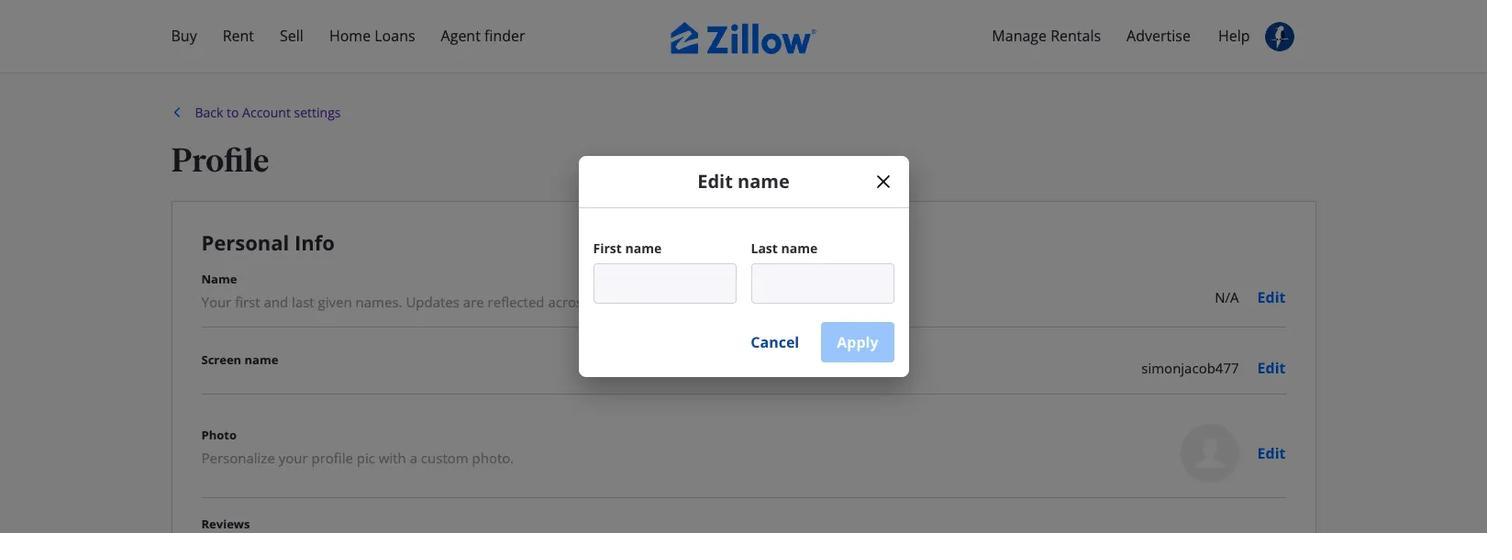 Task type: vqa. For each thing, say whether or not it's contained in the screenshot.
back at top left
yes



Task type: locate. For each thing, give the bounding box(es) containing it.
advertise link
[[1114, 15, 1204, 58]]

rentals
[[1051, 26, 1101, 46]]

group
[[593, 322, 894, 362]]

reflected
[[488, 292, 545, 311]]

finder
[[484, 26, 525, 46]]

zillow logo image
[[670, 22, 817, 54]]

edit name
[[698, 169, 790, 194]]

name for first name
[[625, 239, 662, 257]]

rent
[[223, 26, 254, 46]]

profile
[[171, 140, 269, 180]]

home loans
[[329, 26, 415, 46]]

2 vertical spatial edit
[[1258, 443, 1286, 463]]

name up last
[[738, 169, 790, 194]]

screen
[[201, 352, 241, 368]]

zillow
[[611, 292, 648, 311]]

personal
[[201, 228, 289, 256]]

last
[[292, 292, 314, 311]]

first name
[[593, 239, 662, 257]]

photo.
[[472, 448, 514, 467]]

personalize
[[201, 448, 275, 467]]

and
[[264, 292, 288, 311]]

manage
[[992, 26, 1047, 46]]

0 vertical spatial edit
[[698, 169, 733, 194]]

manage rentals link
[[979, 15, 1114, 58]]

last
[[751, 239, 778, 257]]

name
[[738, 169, 790, 194], [625, 239, 662, 257], [781, 239, 818, 257], [245, 352, 278, 368]]

edit
[[698, 169, 733, 194], [1258, 287, 1286, 307], [1258, 443, 1286, 463]]

First name text field
[[593, 263, 736, 304]]

updates
[[406, 292, 460, 311]]

group inside edit name dialog
[[593, 322, 894, 362]]

given
[[318, 292, 352, 311]]

all
[[593, 292, 608, 311]]

name for edit name
[[738, 169, 790, 194]]

are
[[463, 292, 484, 311]]

buy
[[171, 26, 197, 46]]

screen name
[[201, 352, 278, 368]]

chevron right image
[[405, 184, 427, 206]]

1 vertical spatial edit
[[1258, 287, 1286, 307]]

profile photo image
[[1180, 424, 1239, 483]]

sell link
[[267, 15, 316, 58]]

close image
[[876, 174, 890, 189]]

home image
[[178, 96, 219, 137]]

apply button
[[821, 322, 894, 362]]

group containing cancel
[[593, 322, 894, 362]]

profile
[[311, 448, 353, 467]]

personal info
[[201, 228, 335, 256]]

info
[[295, 228, 335, 256]]

loans
[[375, 26, 415, 46]]

settings
[[294, 104, 341, 121]]

cancel
[[751, 332, 799, 352]]

help link
[[1206, 15, 1263, 58]]

agent
[[441, 26, 481, 46]]

reviews
[[201, 516, 250, 532]]

name right screen
[[245, 352, 278, 368]]

edit button
[[1258, 286, 1286, 308]]

name right first
[[625, 239, 662, 257]]

names.
[[356, 292, 402, 311]]

name right last
[[781, 239, 818, 257]]

your
[[201, 292, 231, 311]]

across
[[548, 292, 589, 311]]

advertise
[[1127, 26, 1191, 46]]

photo
[[201, 427, 237, 443]]



Task type: describe. For each thing, give the bounding box(es) containing it.
back
[[195, 104, 223, 121]]

photo personalize your profile pic with a custom photo.
[[201, 427, 514, 467]]

cancel button
[[736, 322, 814, 362]]

sell
[[280, 26, 304, 46]]

first
[[235, 292, 260, 311]]

account
[[242, 104, 291, 121]]

name for screen name
[[245, 352, 278, 368]]

name for last name
[[781, 239, 818, 257]]

agent finder
[[441, 26, 525, 46]]

experiences.
[[652, 292, 733, 311]]

custom
[[421, 448, 469, 467]]

last name
[[751, 239, 818, 257]]

simonjacob477
[[1142, 359, 1239, 377]]

to
[[227, 104, 239, 121]]

help
[[1218, 26, 1250, 46]]

apply
[[837, 332, 879, 352]]

home loans link
[[316, 15, 428, 58]]

edit for edit link
[[1258, 443, 1286, 463]]

edit link
[[1258, 442, 1286, 464]]

edit inside dialog
[[698, 169, 733, 194]]

with
[[379, 448, 406, 467]]

main navigation
[[0, 0, 1487, 303]]

your
[[279, 448, 308, 467]]

rent link
[[210, 15, 267, 58]]

name
[[201, 271, 237, 287]]

a
[[410, 448, 417, 467]]

home
[[329, 26, 371, 46]]

chevron left image
[[167, 107, 186, 118]]

buy link
[[158, 15, 210, 58]]

first
[[593, 239, 622, 257]]

n/a
[[1215, 288, 1239, 306]]

Last name text field
[[751, 263, 894, 304]]

pic
[[357, 448, 375, 467]]

manage rentals
[[992, 26, 1101, 46]]

edit for edit 'dropdown button'
[[1258, 287, 1286, 307]]

back to account settings
[[195, 104, 341, 121]]

edit name dialog
[[579, 156, 909, 377]]

name your first and last given names. updates are reflected across all zillow experiences.
[[201, 271, 733, 311]]

agent finder link
[[428, 15, 538, 58]]



